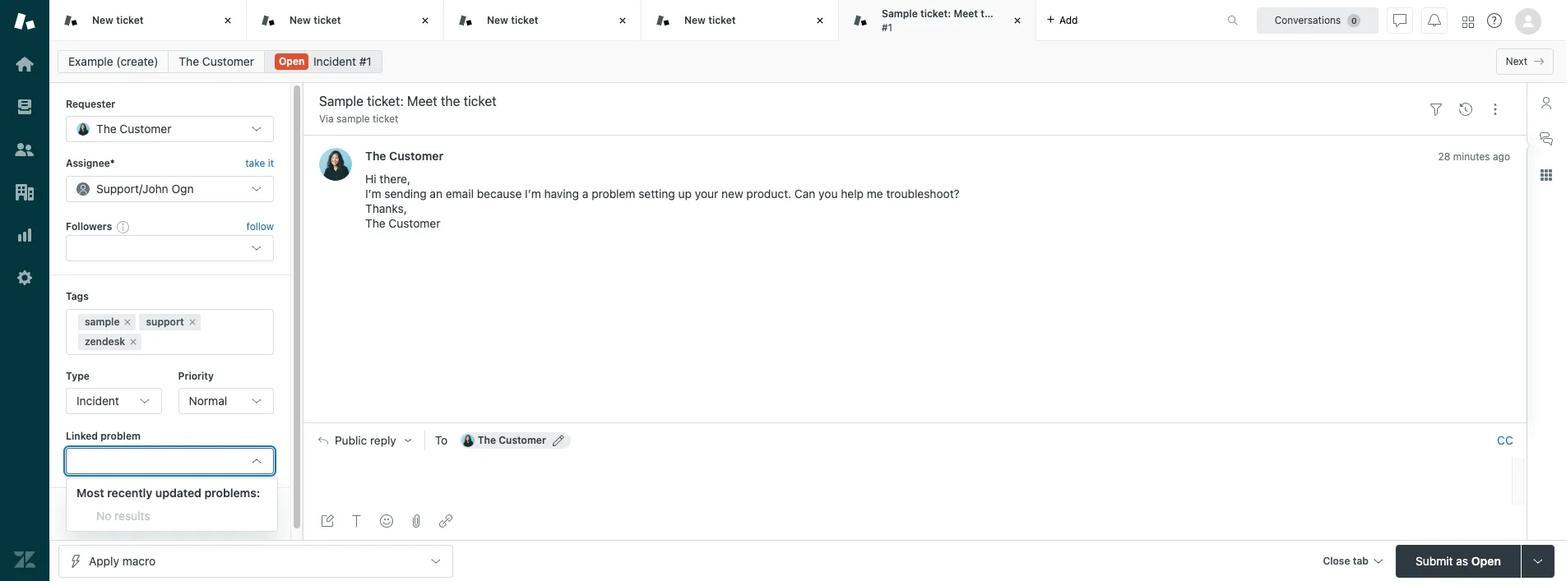 Task type: vqa. For each thing, say whether or not it's contained in the screenshot.
the Incident in the Incident popup button
no



Task type: describe. For each thing, give the bounding box(es) containing it.
close tab button
[[1316, 545, 1390, 580]]

having
[[544, 187, 579, 201]]

ticket inside sample ticket: meet the ticket #1
[[999, 7, 1027, 20]]

Public reply composer text field
[[311, 458, 1507, 493]]

via
[[319, 113, 334, 125]]

close image for tab containing sample ticket: meet the ticket
[[1009, 12, 1026, 29]]

customer inside requester element
[[120, 122, 172, 136]]

1 new ticket tab from the left
[[49, 0, 247, 41]]

reply
[[370, 435, 396, 448]]

tabs tab list
[[49, 0, 1210, 41]]

support
[[146, 316, 184, 328]]

you
[[819, 187, 838, 201]]

4 new ticket tab from the left
[[642, 0, 839, 41]]

the inside requester element
[[96, 122, 117, 136]]

public reply button
[[304, 424, 424, 458]]

1 vertical spatial sample
[[85, 316, 120, 328]]

the customer up "there,"
[[365, 149, 444, 163]]

because
[[477, 187, 522, 201]]

tab
[[1353, 555, 1369, 567]]

close
[[1323, 555, 1350, 567]]

ogn
[[172, 182, 194, 196]]

assignee*
[[66, 157, 115, 170]]

new for 2nd close icon from left
[[487, 14, 508, 26]]

as
[[1456, 554, 1469, 568]]

the right customer@example.com icon
[[478, 435, 496, 447]]

edit user image
[[553, 435, 564, 447]]

zendesk image
[[14, 550, 35, 571]]

notifications image
[[1428, 14, 1441, 27]]

your
[[695, 187, 718, 201]]

linked
[[66, 430, 98, 443]]

sample ticket: meet the ticket #1
[[882, 7, 1027, 33]]

new ticket for 2nd new ticket tab from left
[[290, 14, 341, 26]]

ago
[[1493, 151, 1510, 163]]

Subject field
[[316, 91, 1418, 111]]

#1 inside secondary element
[[359, 54, 372, 68]]

an
[[430, 187, 443, 201]]

next
[[1506, 55, 1528, 67]]

support
[[96, 182, 139, 196]]

customer inside secondary element
[[202, 54, 254, 68]]

filter image
[[1430, 103, 1443, 116]]

sending
[[385, 187, 427, 201]]

up
[[678, 187, 692, 201]]

new ticket for 1st new ticket tab from the right
[[684, 14, 736, 26]]

add button
[[1037, 0, 1088, 40]]

public
[[335, 435, 367, 448]]

insert emojis image
[[380, 515, 393, 528]]

add attachment image
[[410, 515, 423, 528]]

draft mode image
[[321, 515, 334, 528]]

normal button
[[178, 388, 274, 415]]

email
[[446, 187, 474, 201]]

hi
[[365, 172, 376, 186]]

add link (cmd k) image
[[439, 515, 452, 528]]

open inside secondary element
[[279, 55, 305, 67]]

apply macro
[[89, 554, 156, 568]]

it
[[268, 157, 274, 170]]

conversations button
[[1257, 7, 1379, 33]]

the inside secondary element
[[179, 54, 199, 68]]

the
[[981, 7, 997, 20]]

support / john ogn
[[96, 182, 194, 196]]

cc button
[[1497, 434, 1514, 448]]

format text image
[[350, 515, 364, 528]]

ticket actions image
[[1489, 103, 1502, 116]]

take it
[[245, 157, 274, 170]]

(create)
[[116, 54, 158, 68]]

incident #1
[[314, 54, 372, 68]]

reporting image
[[14, 225, 35, 246]]

1 vertical spatial problem
[[100, 430, 141, 443]]

incident for incident
[[77, 394, 119, 408]]

most recently updated problems:
[[77, 486, 260, 500]]

type
[[66, 370, 90, 382]]

john
[[142, 182, 168, 196]]

the inside hi there, i'm sending an email because i'm having a problem setting up your new product. can you help me troubleshoot? thanks, the customer
[[365, 217, 386, 231]]

the customer right customer@example.com icon
[[478, 435, 546, 447]]

close image for 2nd new ticket tab from left
[[417, 12, 434, 29]]

2 new ticket tab from the left
[[247, 0, 444, 41]]

can
[[795, 187, 816, 201]]

2 i'm from the left
[[525, 187, 541, 201]]

assignee* element
[[66, 176, 274, 202]]

example
[[68, 54, 113, 68]]

button displays agent's chat status as invisible. image
[[1394, 14, 1407, 27]]

displays possible ticket submission types image
[[1532, 555, 1545, 568]]

new for 1st close icon from the right
[[684, 14, 706, 26]]

zendesk support image
[[14, 11, 35, 32]]

views image
[[14, 96, 35, 118]]

meet
[[954, 7, 978, 20]]

linked problem element
[[66, 449, 274, 475]]

customer context image
[[1540, 96, 1553, 109]]

priority
[[178, 370, 214, 382]]

2 close image from the left
[[615, 12, 631, 29]]

conversations
[[1275, 14, 1341, 26]]

to
[[435, 434, 448, 448]]

no results
[[96, 509, 150, 523]]

organizations image
[[14, 182, 35, 203]]

events image
[[1459, 103, 1473, 116]]

followers element
[[66, 235, 274, 262]]

the customer link inside secondary element
[[168, 50, 265, 73]]

28 minutes ago
[[1438, 151, 1510, 163]]

3 new ticket tab from the left
[[444, 0, 642, 41]]

follow
[[246, 220, 274, 233]]

product.
[[747, 187, 792, 201]]

a
[[582, 187, 589, 201]]



Task type: locate. For each thing, give the bounding box(es) containing it.
submit as open
[[1416, 554, 1501, 568]]

remove image for sample
[[123, 317, 133, 327]]

get started image
[[14, 53, 35, 75]]

2 horizontal spatial close image
[[812, 12, 828, 29]]

close image inside tab
[[1009, 12, 1026, 29]]

#1
[[882, 21, 893, 33], [359, 54, 372, 68]]

1 vertical spatial the customer link
[[365, 149, 444, 163]]

problem inside hi there, i'm sending an email because i'm having a problem setting up your new product. can you help me troubleshoot? thanks, the customer
[[592, 187, 635, 201]]

0 horizontal spatial close image
[[220, 12, 236, 29]]

admin image
[[14, 267, 35, 289]]

results
[[114, 509, 150, 523]]

1 close image from the left
[[220, 12, 236, 29]]

info on adding followers image
[[117, 220, 130, 234]]

1 horizontal spatial sample
[[337, 113, 370, 125]]

problem
[[592, 187, 635, 201], [100, 430, 141, 443]]

3 close image from the left
[[812, 12, 828, 29]]

0 horizontal spatial problem
[[100, 430, 141, 443]]

/
[[139, 182, 142, 196]]

sample right the via
[[337, 113, 370, 125]]

0 horizontal spatial sample
[[85, 316, 120, 328]]

#1 inside sample ticket: meet the ticket #1
[[882, 21, 893, 33]]

close image inside new ticket tab
[[417, 12, 434, 29]]

linked problem list box
[[66, 478, 278, 532]]

customer@example.com image
[[461, 435, 475, 448]]

new
[[92, 14, 113, 26], [290, 14, 311, 26], [487, 14, 508, 26], [684, 14, 706, 26]]

updated
[[155, 486, 201, 500]]

minutes
[[1454, 151, 1490, 163]]

the customer inside secondary element
[[179, 54, 254, 68]]

remove image for zendesk
[[129, 337, 138, 347]]

remove image right zendesk
[[129, 337, 138, 347]]

sample up zendesk
[[85, 316, 120, 328]]

1 horizontal spatial the customer link
[[365, 149, 444, 163]]

1 horizontal spatial #1
[[882, 21, 893, 33]]

0 vertical spatial the customer link
[[168, 50, 265, 73]]

28
[[1438, 151, 1451, 163]]

incident inside popup button
[[77, 394, 119, 408]]

no
[[96, 509, 111, 523]]

incident for incident #1
[[314, 54, 356, 68]]

ticket:
[[921, 7, 951, 20]]

4 new from the left
[[684, 14, 706, 26]]

i'm
[[365, 187, 381, 201], [525, 187, 541, 201]]

normal
[[189, 394, 227, 408]]

the right (create)
[[179, 54, 199, 68]]

1 new from the left
[[92, 14, 113, 26]]

0 horizontal spatial incident
[[77, 394, 119, 408]]

take it button
[[245, 156, 274, 173]]

recently
[[107, 486, 152, 500]]

remove image
[[187, 317, 197, 327]]

cc
[[1497, 434, 1514, 448]]

0 vertical spatial problem
[[592, 187, 635, 201]]

requester
[[66, 98, 115, 110]]

there,
[[380, 172, 411, 186]]

Linked problem field
[[77, 454, 244, 469]]

public reply
[[335, 435, 396, 448]]

3 new from the left
[[487, 14, 508, 26]]

0 horizontal spatial close image
[[417, 12, 434, 29]]

1 vertical spatial incident
[[77, 394, 119, 408]]

customer inside hi there, i'm sending an email because i'm having a problem setting up your new product. can you help me troubleshoot? thanks, the customer
[[389, 217, 441, 231]]

open
[[279, 55, 305, 67], [1472, 554, 1501, 568]]

new ticket for second new ticket tab from right
[[487, 14, 538, 26]]

via sample ticket
[[319, 113, 399, 125]]

troubleshoot?
[[886, 187, 960, 201]]

2 close image from the left
[[1009, 12, 1026, 29]]

example (create)
[[68, 54, 158, 68]]

1 horizontal spatial i'm
[[525, 187, 541, 201]]

tab
[[839, 0, 1037, 41]]

incident down type
[[77, 394, 119, 408]]

zendesk
[[85, 335, 125, 348]]

tab containing sample ticket: meet the ticket
[[839, 0, 1037, 41]]

customers image
[[14, 139, 35, 160]]

2 new from the left
[[290, 14, 311, 26]]

submit
[[1416, 554, 1453, 568]]

sample
[[882, 7, 918, 20]]

the customer link right (create)
[[168, 50, 265, 73]]

close image
[[220, 12, 236, 29], [615, 12, 631, 29], [812, 12, 828, 29]]

0 horizontal spatial the customer link
[[168, 50, 265, 73]]

problems:
[[204, 486, 260, 500]]

zendesk products image
[[1463, 16, 1474, 28]]

tags
[[66, 291, 89, 303]]

new
[[722, 187, 743, 201]]

the customer down "requester" at the left of the page
[[96, 122, 172, 136]]

1 horizontal spatial close image
[[615, 12, 631, 29]]

the customer inside requester element
[[96, 122, 172, 136]]

#1 down sample
[[882, 21, 893, 33]]

0 vertical spatial #1
[[882, 21, 893, 33]]

2 new ticket from the left
[[290, 14, 341, 26]]

apply
[[89, 554, 119, 568]]

apps image
[[1540, 169, 1553, 182]]

followers
[[66, 220, 112, 233]]

the customer
[[179, 54, 254, 68], [96, 122, 172, 136], [365, 149, 444, 163], [478, 435, 546, 447]]

incident up the via
[[314, 54, 356, 68]]

most
[[77, 486, 104, 500]]

problem down incident popup button
[[100, 430, 141, 443]]

1 horizontal spatial open
[[1472, 554, 1501, 568]]

1 vertical spatial open
[[1472, 554, 1501, 568]]

0 vertical spatial remove image
[[123, 317, 133, 327]]

4 new ticket from the left
[[684, 14, 736, 26]]

0 horizontal spatial open
[[279, 55, 305, 67]]

the customer link up "there,"
[[365, 149, 444, 163]]

1 i'm from the left
[[365, 187, 381, 201]]

incident inside secondary element
[[314, 54, 356, 68]]

next button
[[1496, 49, 1554, 75]]

close image
[[417, 12, 434, 29], [1009, 12, 1026, 29]]

macro
[[122, 554, 156, 568]]

1 vertical spatial remove image
[[129, 337, 138, 347]]

0 vertical spatial incident
[[314, 54, 356, 68]]

1 horizontal spatial problem
[[592, 187, 635, 201]]

avatar image
[[319, 148, 352, 181]]

new ticket tab
[[49, 0, 247, 41], [247, 0, 444, 41], [444, 0, 642, 41], [642, 0, 839, 41]]

open left incident #1
[[279, 55, 305, 67]]

requester element
[[66, 116, 274, 143]]

example (create) button
[[58, 50, 169, 73]]

setting
[[639, 187, 675, 201]]

28 minutes ago text field
[[1438, 151, 1510, 163]]

incident
[[314, 54, 356, 68], [77, 394, 119, 408]]

problem right 'a'
[[592, 187, 635, 201]]

new for third close icon from right
[[92, 14, 113, 26]]

0 horizontal spatial #1
[[359, 54, 372, 68]]

me
[[867, 187, 883, 201]]

0 horizontal spatial i'm
[[365, 187, 381, 201]]

1 horizontal spatial incident
[[314, 54, 356, 68]]

open right as
[[1472, 554, 1501, 568]]

the up hi
[[365, 149, 386, 163]]

the customer link
[[168, 50, 265, 73], [365, 149, 444, 163]]

1 horizontal spatial close image
[[1009, 12, 1026, 29]]

remove image
[[123, 317, 133, 327], [129, 337, 138, 347]]

the down thanks,
[[365, 217, 386, 231]]

3 new ticket from the left
[[487, 14, 538, 26]]

0 vertical spatial sample
[[337, 113, 370, 125]]

the customer right (create)
[[179, 54, 254, 68]]

i'm down hi
[[365, 187, 381, 201]]

take
[[245, 157, 265, 170]]

remove image up zendesk
[[123, 317, 133, 327]]

secondary element
[[49, 45, 1566, 78]]

customer
[[202, 54, 254, 68], [120, 122, 172, 136], [389, 149, 444, 163], [389, 217, 441, 231], [499, 435, 546, 447]]

add
[[1060, 14, 1078, 26]]

1 vertical spatial #1
[[359, 54, 372, 68]]

0 vertical spatial open
[[279, 55, 305, 67]]

the down "requester" at the left of the page
[[96, 122, 117, 136]]

hi there, i'm sending an email because i'm having a problem setting up your new product. can you help me troubleshoot? thanks, the customer
[[365, 172, 960, 231]]

hide composer image
[[908, 416, 921, 430]]

help
[[841, 187, 864, 201]]

incident button
[[66, 388, 162, 415]]

main element
[[0, 0, 49, 582]]

sample
[[337, 113, 370, 125], [85, 316, 120, 328]]

get help image
[[1487, 13, 1502, 28]]

1 new ticket from the left
[[92, 14, 144, 26]]

1 close image from the left
[[417, 12, 434, 29]]

ticket
[[999, 7, 1027, 20], [116, 14, 144, 26], [314, 14, 341, 26], [511, 14, 538, 26], [708, 14, 736, 26], [373, 113, 399, 125]]

the
[[179, 54, 199, 68], [96, 122, 117, 136], [365, 149, 386, 163], [365, 217, 386, 231], [478, 435, 496, 447]]

close tab
[[1323, 555, 1369, 567]]

new ticket
[[92, 14, 144, 26], [290, 14, 341, 26], [487, 14, 538, 26], [684, 14, 736, 26]]

i'm left having
[[525, 187, 541, 201]]

new ticket for 1st new ticket tab from left
[[92, 14, 144, 26]]

linked problem
[[66, 430, 141, 443]]

#1 up via sample ticket
[[359, 54, 372, 68]]

follow button
[[246, 220, 274, 234]]

thanks,
[[365, 202, 407, 216]]



